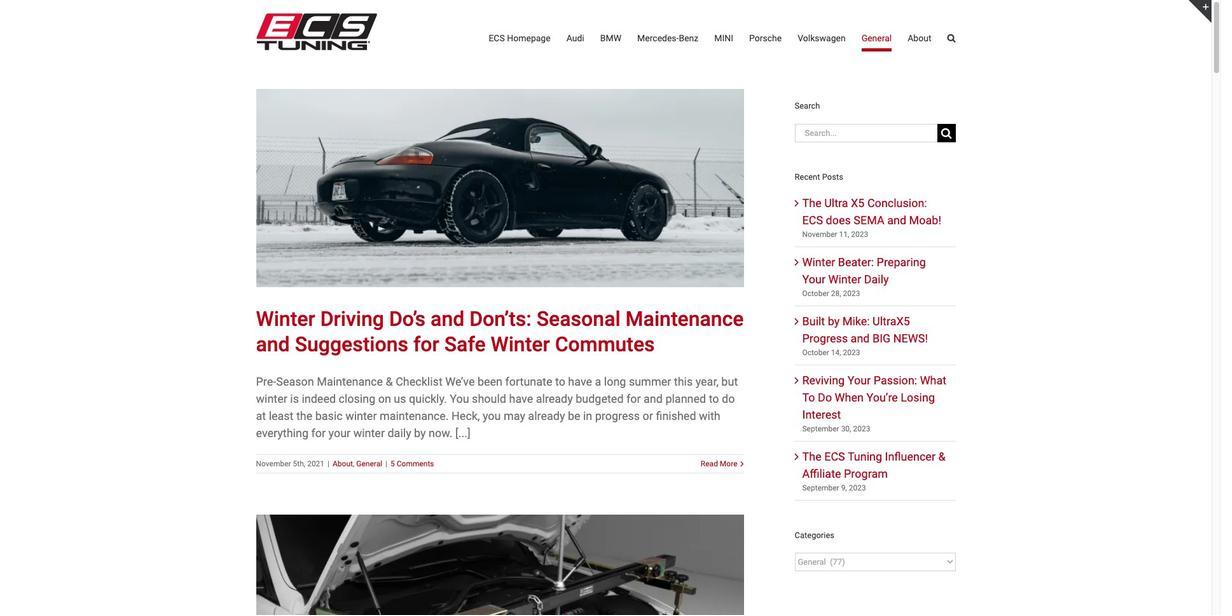 Task type: describe. For each thing, give the bounding box(es) containing it.
september inside reviving your passion: what to do when you're losing interest september 30, 2023
[[803, 425, 840, 434]]

and inside built by mike: ultrax5 progress and big news! october 14, 2023
[[851, 332, 870, 345]]

been
[[478, 375, 503, 389]]

0 horizontal spatial for
[[311, 427, 326, 440]]

mercedes-benz link
[[638, 0, 699, 76]]

the
[[296, 410, 313, 423]]

section containing the ultra x5 conclusion: ecs does sema and moab!
[[795, 89, 956, 601]]

and up safe
[[431, 307, 465, 331]]

but
[[722, 375, 738, 389]]

tuning
[[848, 450, 882, 464]]

september inside the ecs tuning influencer & affiliate program september 9, 2023
[[803, 484, 840, 493]]

commutes
[[555, 333, 655, 357]]

2 vertical spatial winter
[[354, 427, 385, 440]]

reviving
[[803, 374, 845, 387]]

seasonal
[[537, 307, 621, 331]]

interest
[[803, 408, 841, 422]]

5 comments link
[[391, 460, 434, 469]]

2023 inside the ecs tuning influencer & affiliate program september 9, 2023
[[849, 484, 866, 493]]

everything
[[256, 427, 309, 440]]

you
[[483, 410, 501, 423]]

0 horizontal spatial november
[[256, 460, 291, 469]]

0 vertical spatial about link
[[908, 0, 932, 76]]

planned
[[666, 392, 706, 406]]

the ecs tuning influencer & affiliate program september 9, 2023
[[803, 450, 946, 493]]

daily
[[864, 273, 889, 286]]

homepage
[[507, 33, 551, 43]]

the ecs tuning influencer & affiliate program link
[[803, 450, 946, 481]]

affiliate
[[803, 467, 841, 481]]

0 vertical spatial general link
[[862, 0, 892, 76]]

mini link
[[715, 0, 734, 76]]

beater:
[[838, 255, 874, 269]]

with
[[699, 410, 721, 423]]

read more
[[701, 460, 738, 469]]

0 vertical spatial ecs
[[489, 33, 505, 43]]

maintenance inside pre-season maintenance & checklist we've been fortunate to have a long summer this year, but winter is indeed closing on us quickly. you should have already budgeted for and planned to do at least the basic winter maintenance. heck, you may already be in progress or finished with everything for your winter daily by now. [...]
[[317, 375, 383, 389]]

october inside winter beater: preparing your winter daily october 28, 2023
[[803, 289, 830, 298]]

passion:
[[874, 374, 918, 387]]

porsche link
[[750, 0, 782, 76]]

big
[[873, 332, 891, 345]]

on
[[378, 392, 391, 406]]

winter driving do's and don'ts: seasonal maintenance and suggestions for safe winter commutes
[[256, 307, 744, 357]]

least
[[269, 410, 294, 423]]

1 horizontal spatial to
[[709, 392, 719, 406]]

audi link
[[567, 0, 584, 76]]

bmw
[[600, 33, 622, 43]]

built by mike: ultrax5 progress and big news! link
[[803, 315, 928, 345]]

read
[[701, 460, 718, 469]]

november inside the ultra x5 conclusion: ecs does sema and moab! november 11, 2023
[[803, 230, 838, 239]]

14,
[[831, 348, 841, 357]]

2 horizontal spatial for
[[627, 392, 641, 406]]

we've
[[445, 375, 475, 389]]

posts
[[822, 172, 844, 182]]

mercedes-benz
[[638, 33, 699, 43]]

november 5th, 2021 | about , general | 5 comments
[[256, 460, 434, 469]]

benz
[[679, 33, 699, 43]]

must-have tools for your garage this winter image
[[256, 515, 744, 616]]

safe
[[445, 333, 486, 357]]

more
[[720, 460, 738, 469]]

your
[[329, 427, 351, 440]]

reviving your passion: what to do when you're losing interest september 30, 2023
[[803, 374, 947, 434]]

ecs tuning logo image
[[256, 13, 377, 50]]

pre-season maintenance & checklist we've been fortunate to have a long summer this year, but winter is indeed closing on us quickly. you should have already budgeted for and planned to do at least the basic winter maintenance. heck, you may already be in progress or finished with everything for your winter daily by now. [...]
[[256, 375, 738, 440]]

conclusion:
[[868, 196, 927, 210]]

your inside winter beater: preparing your winter daily october 28, 2023
[[803, 273, 826, 286]]

news!
[[894, 332, 928, 345]]

maintenance.
[[380, 410, 449, 423]]

and inside pre-season maintenance & checklist we've been fortunate to have a long summer this year, but winter is indeed closing on us quickly. you should have already budgeted for and planned to do at least the basic winter maintenance. heck, you may already be in progress or finished with everything for your winter daily by now. [...]
[[644, 392, 663, 406]]

& inside pre-season maintenance & checklist we've been fortunate to have a long summer this year, but winter is indeed closing on us quickly. you should have already budgeted for and planned to do at least the basic winter maintenance. heck, you may already be in progress or finished with everything for your winter daily by now. [...]
[[386, 375, 393, 389]]

you're
[[867, 391, 898, 404]]

0 horizontal spatial general
[[356, 460, 382, 469]]

categories
[[795, 531, 835, 541]]

basic
[[315, 410, 343, 423]]

mini
[[715, 33, 734, 43]]

2023 inside built by mike: ultrax5 progress and big news! october 14, 2023
[[843, 348, 861, 357]]

may
[[504, 410, 525, 423]]

reviving your passion: what to do when you're losing interest link
[[803, 374, 947, 422]]

progress
[[803, 332, 848, 345]]

,
[[353, 460, 355, 469]]

ecs inside the ultra x5 conclusion: ecs does sema and moab! november 11, 2023
[[803, 214, 823, 227]]

1 | from the left
[[328, 460, 330, 469]]

budgeted
[[576, 392, 624, 406]]

recent posts
[[795, 172, 844, 182]]

what
[[920, 374, 947, 387]]

or
[[643, 410, 653, 423]]

2023 inside reviving your passion: what to do when you're losing interest september 30, 2023
[[853, 425, 871, 434]]

0 horizontal spatial to
[[555, 375, 566, 389]]

to
[[803, 391, 815, 404]]

mike:
[[843, 315, 870, 328]]

do's
[[389, 307, 426, 331]]

does
[[826, 214, 851, 227]]

losing
[[901, 391, 935, 404]]

comments
[[397, 460, 434, 469]]

season
[[276, 375, 314, 389]]

search
[[795, 101, 820, 111]]

now.
[[429, 427, 453, 440]]

october inside built by mike: ultrax5 progress and big news! october 14, 2023
[[803, 348, 830, 357]]

quickly.
[[409, 392, 447, 406]]

winter beater: preparing your winter daily link
[[803, 255, 926, 286]]



Task type: locate. For each thing, give the bounding box(es) containing it.
and inside the ultra x5 conclusion: ecs does sema and moab! november 11, 2023
[[888, 214, 907, 227]]

should
[[472, 392, 506, 406]]

1 vertical spatial for
[[627, 392, 641, 406]]

2023 inside winter beater: preparing your winter daily october 28, 2023
[[843, 289, 861, 298]]

the left 'ultra'
[[803, 196, 822, 210]]

ecs
[[489, 33, 505, 43], [803, 214, 823, 227], [825, 450, 845, 464]]

by inside pre-season maintenance & checklist we've been fortunate to have a long summer this year, but winter is indeed closing on us quickly. you should have already budgeted for and planned to do at least the basic winter maintenance. heck, you may already be in progress or finished with everything for your winter daily by now. [...]
[[414, 427, 426, 440]]

do
[[722, 392, 735, 406]]

to right the fortunate
[[555, 375, 566, 389]]

1 horizontal spatial about link
[[908, 0, 932, 76]]

september down interest
[[803, 425, 840, 434]]

2023 right 9,
[[849, 484, 866, 493]]

2023 inside the ultra x5 conclusion: ecs does sema and moab! november 11, 2023
[[851, 230, 869, 239]]

and down summer
[[644, 392, 663, 406]]

this
[[674, 375, 693, 389]]

the inside the ecs tuning influencer & affiliate program september 9, 2023
[[803, 450, 822, 464]]

5th,
[[293, 460, 305, 469]]

maintenance up this
[[626, 307, 744, 331]]

2023 right 30, at the bottom right of the page
[[853, 425, 871, 434]]

28,
[[831, 289, 841, 298]]

be
[[568, 410, 581, 423]]

0 vertical spatial by
[[828, 315, 840, 328]]

volkswagen link
[[798, 0, 846, 76]]

september down affiliate
[[803, 484, 840, 493]]

0 vertical spatial to
[[555, 375, 566, 389]]

None submit
[[937, 124, 956, 142]]

general link right 'volkswagen'
[[862, 0, 892, 76]]

2 september from the top
[[803, 484, 840, 493]]

& right influencer
[[939, 450, 946, 464]]

ecs up affiliate
[[825, 450, 845, 464]]

finished
[[656, 410, 696, 423]]

when
[[835, 391, 864, 404]]

maintenance up the closing
[[317, 375, 383, 389]]

1 vertical spatial general link
[[356, 460, 382, 469]]

for inside winter driving do's and don'ts: seasonal maintenance and suggestions for safe winter commutes
[[414, 333, 440, 357]]

don'ts:
[[470, 307, 532, 331]]

1 october from the top
[[803, 289, 830, 298]]

and down conclusion:
[[888, 214, 907, 227]]

1 the from the top
[[803, 196, 822, 210]]

recent
[[795, 172, 820, 182]]

0 vertical spatial october
[[803, 289, 830, 298]]

the up affiliate
[[803, 450, 822, 464]]

2023 right 28,
[[843, 289, 861, 298]]

have up may
[[509, 392, 533, 406]]

and up pre-
[[256, 333, 290, 357]]

0 vertical spatial about
[[908, 33, 932, 43]]

by inside built by mike: ultrax5 progress and big news! october 14, 2023
[[828, 315, 840, 328]]

2 october from the top
[[803, 348, 830, 357]]

0 vertical spatial the
[[803, 196, 822, 210]]

1 horizontal spatial by
[[828, 315, 840, 328]]

heck,
[[452, 410, 480, 423]]

your up when
[[848, 374, 871, 387]]

winter down pre-
[[256, 392, 287, 406]]

and
[[888, 214, 907, 227], [431, 307, 465, 331], [851, 332, 870, 345], [256, 333, 290, 357], [644, 392, 663, 406]]

us
[[394, 392, 406, 406]]

0 horizontal spatial your
[[803, 273, 826, 286]]

influencer
[[885, 450, 936, 464]]

0 vertical spatial your
[[803, 273, 826, 286]]

ecs homepage link
[[489, 0, 551, 76]]

ecs left does
[[803, 214, 823, 227]]

1 vertical spatial general
[[356, 460, 382, 469]]

2 | from the left
[[386, 460, 387, 469]]

preparing
[[877, 255, 926, 269]]

0 vertical spatial maintenance
[[626, 307, 744, 331]]

volkswagen
[[798, 33, 846, 43]]

1 vertical spatial winter
[[346, 410, 377, 423]]

september
[[803, 425, 840, 434], [803, 484, 840, 493]]

you
[[450, 392, 469, 406]]

ecs left homepage
[[489, 33, 505, 43]]

suggestions
[[295, 333, 408, 357]]

october down progress
[[803, 348, 830, 357]]

about
[[908, 33, 932, 43], [333, 460, 353, 469]]

0 vertical spatial general
[[862, 33, 892, 43]]

1 horizontal spatial general
[[862, 33, 892, 43]]

0 horizontal spatial general link
[[356, 460, 382, 469]]

the for the ultra x5 conclusion: ecs does sema and moab!
[[803, 196, 822, 210]]

0 vertical spatial &
[[386, 375, 393, 389]]

1 vertical spatial already
[[528, 410, 565, 423]]

0 horizontal spatial about
[[333, 460, 353, 469]]

the for the ecs tuning influencer & affiliate program
[[803, 450, 822, 464]]

1 horizontal spatial for
[[414, 333, 440, 357]]

0 vertical spatial already
[[536, 392, 573, 406]]

long
[[604, 375, 626, 389]]

0 vertical spatial winter
[[256, 392, 287, 406]]

progress
[[595, 410, 640, 423]]

for down 'do's'
[[414, 333, 440, 357]]

sema
[[854, 214, 885, 227]]

0 horizontal spatial maintenance
[[317, 375, 383, 389]]

9,
[[841, 484, 847, 493]]

your inside reviving your passion: what to do when you're losing interest september 30, 2023
[[848, 374, 871, 387]]

maintenance inside winter driving do's and don'ts: seasonal maintenance and suggestions for safe winter commutes
[[626, 307, 744, 331]]

program
[[844, 467, 888, 481]]

to left do
[[709, 392, 719, 406]]

0 horizontal spatial |
[[328, 460, 330, 469]]

ecs inside the ecs tuning influencer & affiliate program september 9, 2023
[[825, 450, 845, 464]]

november down does
[[803, 230, 838, 239]]

1 vertical spatial to
[[709, 392, 719, 406]]

Search... search field
[[795, 124, 937, 142]]

1 vertical spatial about
[[333, 460, 353, 469]]

2021
[[307, 460, 325, 469]]

5
[[391, 460, 395, 469]]

1 vertical spatial about link
[[333, 460, 353, 469]]

daily
[[388, 427, 411, 440]]

1 vertical spatial november
[[256, 460, 291, 469]]

do
[[818, 391, 832, 404]]

porsche
[[750, 33, 782, 43]]

by up progress
[[828, 315, 840, 328]]

None search field
[[795, 123, 956, 142]]

1 vertical spatial have
[[509, 392, 533, 406]]

the ultra x5 conclusion: ecs does sema and moab! november 11, 2023
[[803, 196, 942, 239]]

for up progress
[[627, 392, 641, 406]]

11,
[[839, 230, 850, 239]]

winter driving do's and don'ts: seasonal maintenance and suggestions for safe winter commutes image
[[256, 89, 744, 287]]

general right 'volkswagen'
[[862, 33, 892, 43]]

october left 28,
[[803, 289, 830, 298]]

0 horizontal spatial ecs
[[489, 33, 505, 43]]

1 horizontal spatial &
[[939, 450, 946, 464]]

november left 5th,
[[256, 460, 291, 469]]

1 september from the top
[[803, 425, 840, 434]]

0 horizontal spatial by
[[414, 427, 426, 440]]

[...]
[[455, 427, 471, 440]]

2023 right "11,"
[[851, 230, 869, 239]]

1 vertical spatial september
[[803, 484, 840, 493]]

already up be
[[536, 392, 573, 406]]

summer
[[629, 375, 671, 389]]

for
[[414, 333, 440, 357], [627, 392, 641, 406], [311, 427, 326, 440]]

| right 2021
[[328, 460, 330, 469]]

2 vertical spatial for
[[311, 427, 326, 440]]

ecs homepage
[[489, 33, 551, 43]]

winter driving do's and don'ts: seasonal maintenance and suggestions for safe winter commutes link
[[256, 307, 744, 357]]

0 vertical spatial november
[[803, 230, 838, 239]]

2 vertical spatial ecs
[[825, 450, 845, 464]]

1 vertical spatial by
[[414, 427, 426, 440]]

winter down the closing
[[346, 410, 377, 423]]

2023 right 14,
[[843, 348, 861, 357]]

for down 'basic'
[[311, 427, 326, 440]]

1 vertical spatial the
[[803, 450, 822, 464]]

read more link
[[701, 459, 738, 470]]

is
[[290, 392, 299, 406]]

1 horizontal spatial maintenance
[[626, 307, 744, 331]]

the ultra x5 conclusion: ecs does sema and moab! link
[[803, 196, 942, 227]]

1 vertical spatial your
[[848, 374, 871, 387]]

ultra
[[825, 196, 848, 210]]

winter
[[256, 392, 287, 406], [346, 410, 377, 423], [354, 427, 385, 440]]

a
[[595, 375, 601, 389]]

in
[[583, 410, 592, 423]]

2 horizontal spatial ecs
[[825, 450, 845, 464]]

| left the 5
[[386, 460, 387, 469]]

& up on
[[386, 375, 393, 389]]

1 horizontal spatial about
[[908, 33, 932, 43]]

pre-
[[256, 375, 276, 389]]

at
[[256, 410, 266, 423]]

your
[[803, 273, 826, 286], [848, 374, 871, 387]]

the inside the ultra x5 conclusion: ecs does sema and moab! november 11, 2023
[[803, 196, 822, 210]]

1 vertical spatial october
[[803, 348, 830, 357]]

30,
[[841, 425, 852, 434]]

to
[[555, 375, 566, 389], [709, 392, 719, 406]]

1 horizontal spatial november
[[803, 230, 838, 239]]

1 horizontal spatial your
[[848, 374, 871, 387]]

1 vertical spatial maintenance
[[317, 375, 383, 389]]

november
[[803, 230, 838, 239], [256, 460, 291, 469]]

built
[[803, 315, 825, 328]]

general link right ,
[[356, 460, 382, 469]]

driving
[[320, 307, 384, 331]]

1 vertical spatial ecs
[[803, 214, 823, 227]]

1 horizontal spatial |
[[386, 460, 387, 469]]

1 vertical spatial &
[[939, 450, 946, 464]]

0 horizontal spatial have
[[509, 392, 533, 406]]

2 the from the top
[[803, 450, 822, 464]]

0 horizontal spatial &
[[386, 375, 393, 389]]

0 vertical spatial have
[[568, 375, 592, 389]]

built by mike: ultrax5 progress and big news! october 14, 2023
[[803, 315, 928, 357]]

general right ,
[[356, 460, 382, 469]]

section
[[795, 89, 956, 601]]

&
[[386, 375, 393, 389], [939, 450, 946, 464]]

october
[[803, 289, 830, 298], [803, 348, 830, 357]]

0 vertical spatial for
[[414, 333, 440, 357]]

1 horizontal spatial have
[[568, 375, 592, 389]]

already left be
[[528, 410, 565, 423]]

have left a
[[568, 375, 592, 389]]

winter right the your
[[354, 427, 385, 440]]

1 horizontal spatial ecs
[[803, 214, 823, 227]]

your up built
[[803, 273, 826, 286]]

0 vertical spatial september
[[803, 425, 840, 434]]

0 horizontal spatial about link
[[333, 460, 353, 469]]

& inside the ecs tuning influencer & affiliate program september 9, 2023
[[939, 450, 946, 464]]

by down maintenance.
[[414, 427, 426, 440]]

and down the mike:
[[851, 332, 870, 345]]

checklist
[[396, 375, 443, 389]]

ultrax5
[[873, 315, 910, 328]]

1 horizontal spatial general link
[[862, 0, 892, 76]]

the
[[803, 196, 822, 210], [803, 450, 822, 464]]



Task type: vqa. For each thing, say whether or not it's contained in the screenshot.
The ECS Tuning Influencer & Affiliate Program
no



